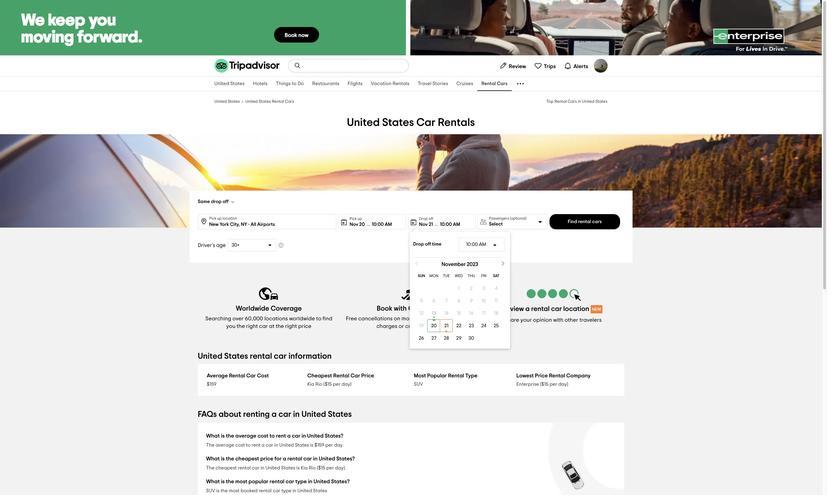 Task type: describe. For each thing, give the bounding box(es) containing it.
rental cars link
[[477, 76, 512, 91]]

united states car rentals
[[347, 117, 475, 128]]

review a rental car location new
[[502, 306, 601, 312]]

popular
[[427, 373, 447, 379]]

thu nov 09 2023 cell
[[465, 295, 478, 307]]

2 day) from the left
[[558, 382, 568, 387]]

worldwide
[[289, 316, 315, 321]]

nov for nov 21
[[419, 222, 428, 227]]

cheapest rental car price
[[307, 373, 374, 379]]

suv for suv
[[414, 382, 423, 387]]

united states for top united states link
[[214, 81, 245, 86]]

rental up popular
[[238, 466, 251, 471]]

10:00 for 21
[[440, 222, 452, 227]]

rent for to
[[252, 443, 260, 448]]

rental up the cost
[[250, 352, 272, 361]]

drop
[[211, 199, 222, 204]]

find
[[568, 219, 577, 224]]

tue nov 07 2023 cell
[[440, 295, 453, 307]]

worldwide coverage
[[236, 305, 302, 312]]

vacation
[[371, 81, 391, 86]]

the for what is the average cost to rent a car in united states?
[[206, 443, 214, 448]]

26
[[419, 336, 424, 341]]

alerts
[[573, 63, 588, 69]]

rental left type
[[448, 373, 464, 379]]

find
[[323, 316, 332, 321]]

car up share your opinion with other travelers
[[551, 306, 562, 312]]

per down cheapest rental car price
[[333, 382, 341, 387]]

travelers
[[579, 317, 602, 323]]

2
[[470, 286, 473, 291]]

mon nov 20 2023 cell
[[428, 320, 440, 332]]

0 vertical spatial cheapest
[[235, 456, 259, 462]]

united states rental car information
[[198, 352, 332, 361]]

rental up opinion
[[531, 306, 550, 312]]

time
[[432, 242, 441, 247]]

0 horizontal spatial 20
[[359, 222, 365, 227]]

sat nov 11 2023 cell
[[490, 295, 502, 307]]

10
[[481, 299, 486, 303]]

8
[[458, 299, 460, 303]]

enterprise ($15 per day)
[[516, 382, 568, 387]]

cost to
[[258, 433, 275, 439]]

restaurants
[[312, 81, 339, 86]]

thu
[[467, 274, 475, 278]]

20 inside cell
[[431, 324, 437, 328]]

10:00 am for nov 21
[[440, 222, 460, 227]]

sun
[[418, 274, 425, 278]]

rental inside rental cars link
[[481, 81, 496, 86]]

1 vertical spatial location
[[563, 306, 589, 312]]

0 vertical spatial location
[[223, 217, 237, 220]]

suv for suv is the most booked rental car type in united states
[[206, 489, 215, 493]]

renting
[[243, 410, 270, 419]]

sat nov 25 2023 cell
[[490, 320, 502, 332]]

is for what is the most popular rental car type in united states?
[[221, 479, 225, 484]]

wed nov 01 2023 cell
[[453, 282, 465, 295]]

City or Airport text field
[[209, 215, 333, 228]]

car for cost
[[246, 373, 256, 379]]

hotels link
[[249, 76, 272, 91]]

fri
[[481, 274, 486, 278]]

cost
[[257, 373, 269, 379]]

wed nov 15 2023 cell
[[453, 307, 465, 320]]

am for 21
[[453, 222, 460, 227]]

rental up type
[[270, 479, 284, 484]]

fri nov 03 2023 cell
[[478, 282, 490, 295]]

row containing 1
[[415, 282, 502, 295]]

3
[[482, 286, 485, 291]]

type in
[[295, 479, 312, 484]]

at
[[269, 324, 274, 329]]

travel
[[418, 81, 431, 86]]

cars inside rental cars link
[[497, 81, 508, 86]]

tue nov 28 2023 cell
[[440, 332, 453, 345]]

12
[[419, 311, 424, 316]]

rental right for
[[287, 456, 302, 462]]

average
[[216, 443, 234, 448]]

pick for drop off
[[209, 217, 216, 220]]

tripadvisor image
[[214, 59, 279, 73]]

0 vertical spatial kia
[[307, 382, 314, 387]]

pick for nov 21
[[350, 217, 357, 221]]

search image
[[294, 62, 301, 69]]

card
[[421, 324, 434, 329]]

23
[[469, 324, 474, 328]]

0 horizontal spatial $159
[[207, 382, 217, 387]]

day).
[[335, 466, 346, 471]]

what is the cheapest price for a rental car in united states?
[[206, 456, 355, 462]]

driver's
[[198, 243, 215, 248]]

1 horizontal spatial to
[[292, 81, 297, 86]]

2 horizontal spatial am
[[479, 242, 486, 247]]

share
[[504, 317, 519, 323]]

alerts link
[[561, 59, 591, 73]]

nov for nov 20
[[350, 222, 358, 227]]

most
[[414, 373, 426, 379]]

thu nov 02 2023 cell
[[465, 282, 478, 295]]

sun nov 19 2023 cell
[[415, 320, 428, 332]]

car for price
[[351, 373, 360, 379]]

rental down popular
[[259, 489, 272, 493]]

travel stories link
[[414, 76, 452, 91]]

the for what is the cheapest price for a rental car in united states?
[[206, 466, 214, 471]]

(optional)
[[510, 217, 526, 220]]

2 vertical spatial to
[[246, 443, 250, 448]]

cancellations
[[358, 316, 393, 321]]

other
[[565, 317, 578, 323]]

thu nov 30 2023 cell
[[465, 332, 478, 345]]

type
[[465, 373, 477, 379]]

30
[[469, 336, 474, 341]]

free cancellations on most bookings and no hidden charges or credit card fees
[[346, 316, 476, 329]]

1 horizontal spatial rentals
[[438, 117, 475, 128]]

pick up
[[350, 217, 362, 221]]

lowest
[[516, 373, 534, 379]]

a up the average cost to rent a car in united states is $159 per day.
[[287, 433, 291, 439]]

driver's age
[[198, 243, 226, 248]]

flights
[[348, 81, 363, 86]]

popular
[[248, 479, 268, 484]]

the average cost to rent a car in united states is $159 per day.
[[206, 443, 343, 448]]

mon nov 06 2023 cell
[[428, 295, 440, 307]]

row containing 26
[[415, 332, 502, 345]]

about
[[219, 410, 241, 419]]

and
[[439, 316, 449, 321]]

mon
[[429, 274, 438, 278]]

no
[[451, 316, 457, 321]]

car up the average cost to rent a car in united states is $159 per day.
[[292, 433, 300, 439]]

sun nov 26 2023 cell
[[415, 332, 428, 345]]

states? for what is the average cost to rent a car in united states?
[[325, 433, 343, 439]]

hidden
[[458, 316, 476, 321]]

6
[[432, 299, 435, 303]]

flights link
[[344, 76, 367, 91]]

row group inside november 2023 grid
[[415, 282, 505, 345]]

searching over 60,000 locations worldwide to find you the right car at the right price
[[205, 316, 332, 329]]

review link
[[497, 59, 529, 73]]

or
[[399, 324, 404, 329]]

10:00 am for nov 20
[[372, 222, 392, 227]]

24
[[481, 324, 486, 328]]

to inside searching over 60,000 locations worldwide to find you the right car at the right price
[[316, 316, 321, 321]]

top
[[546, 99, 554, 103]]

passengers (optional) select
[[489, 217, 526, 227]]

same
[[198, 199, 210, 204]]

fri nov 10 2023 cell
[[478, 295, 490, 307]]

10:00 for 20
[[372, 222, 384, 227]]

faqs
[[198, 410, 217, 419]]

($15 down cheapest
[[323, 382, 332, 387]]

car up type in
[[303, 456, 312, 462]]

thu nov 16 2023 cell
[[465, 307, 478, 320]]

2 horizontal spatial 10:00 am
[[466, 242, 486, 247]]

1 vertical spatial united states link
[[214, 98, 240, 104]]

passengers
[[489, 217, 509, 220]]

select
[[489, 222, 503, 227]]

fees
[[435, 324, 445, 329]]

am for 20
[[385, 222, 392, 227]]

what for what is the average cost to rent a car in united states?
[[206, 433, 220, 439]]

29
[[456, 336, 462, 341]]

what for what is the cheapest price for a rental car in united states?
[[206, 456, 220, 462]]

new
[[592, 307, 601, 311]]

what is the most popular rental car type in united states?
[[206, 479, 350, 484]]

a down cost to
[[261, 443, 265, 448]]



Task type: locate. For each thing, give the bounding box(es) containing it.
sat
[[493, 274, 499, 278]]

1 vertical spatial rentals
[[438, 117, 475, 128]]

rent down cost to
[[252, 443, 260, 448]]

1 horizontal spatial cars
[[497, 81, 508, 86]]

drop for drop off
[[419, 217, 428, 221]]

location
[[223, 217, 237, 220], [563, 306, 589, 312]]

3 what from the top
[[206, 479, 220, 484]]

18
[[494, 311, 498, 316]]

wed
[[455, 274, 463, 278]]

am right nov 20
[[385, 222, 392, 227]]

car for rentals
[[416, 117, 435, 128]]

rent for cost to
[[276, 433, 286, 439]]

wed nov 08 2023 cell
[[453, 295, 465, 307]]

0 horizontal spatial suv
[[206, 489, 215, 493]]

to left find
[[316, 316, 321, 321]]

type
[[281, 489, 291, 493]]

1 vertical spatial drop
[[413, 242, 424, 247]]

1 vertical spatial to
[[316, 316, 321, 321]]

0 horizontal spatial price
[[361, 373, 374, 379]]

1 price from the left
[[361, 373, 374, 379]]

2 nov from the left
[[419, 222, 428, 227]]

1 vertical spatial what
[[206, 456, 220, 462]]

review for review a rental car location new
[[502, 306, 524, 312]]

tue nov 21 2023 cell
[[440, 320, 453, 332]]

2 horizontal spatial to
[[316, 316, 321, 321]]

the down average in the bottom left of the page
[[226, 456, 234, 462]]

sun nov 12 2023 cell
[[415, 307, 428, 320]]

rental right find
[[578, 219, 591, 224]]

17
[[482, 311, 486, 316]]

the
[[206, 443, 214, 448], [206, 466, 214, 471]]

None search field
[[288, 60, 408, 72]]

cheapest
[[235, 456, 259, 462], [216, 466, 237, 471]]

16
[[469, 311, 474, 316]]

1 horizontal spatial nov
[[419, 222, 428, 227]]

$159 down average
[[207, 382, 217, 387]]

rent up the average cost to rent a car in united states is $159 per day.
[[276, 433, 286, 439]]

11
[[495, 299, 498, 303]]

20 down pick up
[[359, 222, 365, 227]]

right down 60,000
[[246, 324, 258, 329]]

share your opinion with other travelers
[[504, 317, 602, 323]]

off for drop off
[[428, 217, 433, 221]]

stories
[[432, 81, 448, 86]]

1 vertical spatial price
[[260, 456, 273, 462]]

united states inside united states link
[[214, 81, 245, 86]]

1 what from the top
[[206, 433, 220, 439]]

rental right average
[[229, 373, 245, 379]]

2 vertical spatial states?
[[331, 479, 350, 484]]

5 row from the top
[[415, 320, 502, 332]]

per
[[333, 382, 341, 387], [550, 382, 557, 387], [325, 443, 333, 448], [326, 466, 334, 471]]

rio down cheapest
[[315, 382, 322, 387]]

$159 left day.
[[314, 443, 324, 448]]

the left popular
[[226, 479, 234, 484]]

1 vertical spatial off
[[428, 217, 433, 221]]

1 vertical spatial suv
[[206, 489, 215, 493]]

up down drop
[[217, 217, 222, 220]]

fri nov 17 2023 cell
[[478, 307, 490, 320]]

cars right top
[[568, 99, 577, 103]]

united states rental cars
[[245, 99, 294, 103]]

21 down drop off
[[429, 222, 433, 227]]

($15 down lowest price rental company
[[540, 382, 548, 387]]

profile picture image
[[594, 59, 607, 73]]

nov down pick up
[[350, 222, 358, 227]]

rental up enterprise ($15 per day)
[[549, 373, 565, 379]]

19
[[419, 324, 424, 328]]

cars down review "link"
[[497, 81, 508, 86]]

cruises
[[456, 81, 473, 86]]

1
[[458, 286, 460, 291]]

0 vertical spatial drop
[[419, 217, 428, 221]]

kia rio ($15 per day)
[[307, 382, 351, 387]]

1 vertical spatial review
[[502, 306, 524, 312]]

wed nov 22 2023 cell
[[453, 320, 465, 332]]

1 horizontal spatial suv
[[414, 382, 423, 387]]

kia down cheapest
[[307, 382, 314, 387]]

row containing 5
[[415, 295, 502, 307]]

most for popular
[[235, 479, 247, 484]]

20
[[359, 222, 365, 227], [431, 324, 437, 328]]

2 the from the top
[[206, 466, 214, 471]]

day)
[[342, 382, 351, 387], [558, 382, 568, 387]]

rental right top
[[554, 99, 567, 103]]

1 horizontal spatial $159
[[314, 443, 324, 448]]

4 row from the top
[[415, 307, 502, 320]]

drop left time
[[413, 242, 424, 247]]

what
[[206, 433, 220, 439], [206, 456, 220, 462], [206, 479, 220, 484]]

row containing 12
[[415, 307, 502, 320]]

0 horizontal spatial up
[[217, 217, 222, 220]]

states? down the 'day).'
[[331, 479, 350, 484]]

1 vertical spatial most
[[235, 479, 247, 484]]

1 vertical spatial rio
[[309, 466, 316, 471]]

thu nov 23 2023 cell
[[465, 320, 478, 332]]

0 horizontal spatial 10:00
[[372, 222, 384, 227]]

0 horizontal spatial pick
[[209, 217, 216, 220]]

car up type
[[286, 479, 294, 484]]

1 row from the top
[[415, 270, 502, 282]]

0 horizontal spatial 10:00 am
[[372, 222, 392, 227]]

drop off time
[[413, 242, 441, 247]]

1 united states from the top
[[214, 81, 245, 86]]

drop up nov 21
[[419, 217, 428, 221]]

rental up the kia rio ($15 per day)
[[333, 373, 349, 379]]

1 vertical spatial united states
[[214, 99, 240, 103]]

travel stories
[[418, 81, 448, 86]]

2 vertical spatial off
[[425, 242, 431, 247]]

pick up nov 20
[[350, 217, 357, 221]]

up for nov 21
[[358, 217, 362, 221]]

21 inside cell
[[444, 324, 449, 328]]

off left time
[[425, 242, 431, 247]]

1 horizontal spatial with
[[553, 317, 563, 323]]

cars down things to do link
[[285, 99, 294, 103]]

opinion
[[533, 317, 552, 323]]

november 2023 grid
[[410, 262, 510, 345]]

60,000
[[245, 316, 263, 321]]

2 price from the left
[[535, 373, 548, 379]]

row containing sun
[[415, 270, 502, 282]]

rental right cruises
[[481, 81, 496, 86]]

am up the fri
[[479, 242, 486, 247]]

searching
[[205, 316, 231, 321]]

tue nov 14 2023 cell
[[440, 307, 453, 320]]

1 horizontal spatial right
[[285, 324, 297, 329]]

car left information
[[274, 352, 287, 361]]

drop
[[419, 217, 428, 221], [413, 242, 424, 247]]

car down cost to
[[266, 443, 273, 448]]

off
[[223, 199, 229, 204], [428, 217, 433, 221], [425, 242, 431, 247]]

1 vertical spatial $159
[[314, 443, 324, 448]]

am right nov 21
[[453, 222, 460, 227]]

10:00 right nov 21
[[440, 222, 452, 227]]

most for bookings
[[401, 316, 414, 321]]

for
[[274, 456, 282, 462]]

0 vertical spatial 21
[[429, 222, 433, 227]]

wed nov 29 2023 cell
[[453, 332, 465, 345]]

is for suv is the most booked rental car type in united states
[[216, 489, 220, 493]]

1 vertical spatial states?
[[336, 456, 355, 462]]

9
[[470, 299, 473, 303]]

1 nov from the left
[[350, 222, 358, 227]]

0 vertical spatial united states
[[214, 81, 245, 86]]

a right for
[[283, 456, 286, 462]]

0 horizontal spatial right
[[246, 324, 258, 329]]

faqs about renting a car in united states
[[198, 410, 352, 419]]

vacation rentals
[[371, 81, 409, 86]]

advertisement region
[[0, 0, 822, 55]]

in
[[578, 99, 581, 103], [293, 410, 300, 419], [302, 433, 306, 439], [274, 443, 278, 448], [313, 456, 317, 462], [261, 466, 264, 471], [292, 489, 296, 493]]

1 horizontal spatial price
[[298, 324, 311, 329]]

1 horizontal spatial am
[[453, 222, 460, 227]]

1 vertical spatial 21
[[444, 324, 449, 328]]

2 horizontal spatial 10:00
[[466, 242, 478, 247]]

1 vertical spatial kia
[[301, 466, 308, 471]]

with up on
[[394, 305, 407, 312]]

top rental cars in united states
[[546, 99, 607, 103]]

credit
[[405, 324, 420, 329]]

27
[[431, 336, 436, 341]]

6 row from the top
[[415, 332, 502, 345]]

sat nov 18 2023 cell
[[490, 307, 502, 320]]

0 vertical spatial rentals
[[393, 81, 409, 86]]

0 horizontal spatial nov
[[350, 222, 358, 227]]

to left do
[[292, 81, 297, 86]]

off right drop
[[223, 199, 229, 204]]

1 day) from the left
[[342, 382, 351, 387]]

company
[[566, 373, 591, 379]]

the right at
[[276, 324, 284, 329]]

cheapest down cost
[[235, 456, 259, 462]]

rental inside find rental cars button
[[578, 219, 591, 224]]

1 pick from the left
[[209, 217, 216, 220]]

0 vertical spatial with
[[394, 305, 407, 312]]

states? up the 'day).'
[[336, 456, 355, 462]]

enterprise
[[516, 382, 539, 387]]

states? up day.
[[325, 433, 343, 439]]

the down over
[[237, 324, 245, 329]]

vacation rentals link
[[367, 76, 414, 91]]

sat nov 04 2023 cell
[[490, 282, 502, 295]]

nov down drop off
[[419, 222, 428, 227]]

find rental cars button
[[550, 214, 620, 229]]

2 horizontal spatial cars
[[568, 99, 577, 103]]

car
[[416, 117, 435, 128], [246, 373, 256, 379], [351, 373, 360, 379]]

most popular rental type
[[414, 373, 477, 379]]

2 what from the top
[[206, 456, 220, 462]]

location down same drop off
[[223, 217, 237, 220]]

0 horizontal spatial location
[[223, 217, 237, 220]]

right
[[246, 324, 258, 329], [285, 324, 297, 329]]

pick
[[209, 217, 216, 220], [350, 217, 357, 221]]

review
[[509, 63, 526, 69], [502, 306, 524, 312]]

united states for the bottommost united states link
[[214, 99, 240, 103]]

0 horizontal spatial with
[[394, 305, 407, 312]]

0 horizontal spatial am
[[385, 222, 392, 227]]

information
[[288, 352, 332, 361]]

1 horizontal spatial pick
[[350, 217, 357, 221]]

you
[[226, 324, 235, 329]]

up
[[217, 217, 222, 220], [358, 217, 362, 221]]

0 vertical spatial the
[[206, 443, 214, 448]]

1 horizontal spatial car
[[351, 373, 360, 379]]

1 up from the left
[[217, 217, 222, 220]]

rent
[[276, 433, 286, 439], [252, 443, 260, 448]]

things to do
[[276, 81, 304, 86]]

what for what is the most popular rental car type in united states?
[[206, 479, 220, 484]]

0 vertical spatial what
[[206, 433, 220, 439]]

10:00 am right nov 21
[[440, 222, 460, 227]]

0 vertical spatial $159
[[207, 382, 217, 387]]

kia up type in
[[301, 466, 308, 471]]

most left booked at the bottom left of the page
[[229, 489, 239, 493]]

do
[[298, 81, 304, 86]]

review up share
[[502, 306, 524, 312]]

restaurants link
[[308, 76, 344, 91]]

a right renting at the left bottom of the page
[[272, 410, 277, 419]]

drop for drop off time
[[413, 242, 424, 247]]

0 horizontal spatial rentals
[[393, 81, 409, 86]]

2 vertical spatial most
[[229, 489, 239, 493]]

1 horizontal spatial rent
[[276, 433, 286, 439]]

2 vertical spatial what
[[206, 479, 220, 484]]

($15 left the 'day).'
[[317, 466, 325, 471]]

21 down and
[[444, 324, 449, 328]]

free
[[346, 316, 357, 321]]

row group containing 1
[[415, 282, 505, 345]]

0 vertical spatial most
[[401, 316, 414, 321]]

review for review
[[509, 63, 526, 69]]

0 horizontal spatial day)
[[342, 382, 351, 387]]

0 vertical spatial united states link
[[210, 76, 249, 91]]

1 horizontal spatial 21
[[444, 324, 449, 328]]

the for popular
[[226, 479, 234, 484]]

0 horizontal spatial rent
[[252, 443, 260, 448]]

1 horizontal spatial price
[[535, 373, 548, 379]]

per down lowest price rental company
[[550, 382, 557, 387]]

rental down things
[[272, 99, 284, 103]]

coverage
[[271, 305, 302, 312]]

1 right from the left
[[246, 324, 258, 329]]

what is the average cost to rent a car in united states?
[[206, 433, 343, 439]]

10:00 up 2023
[[466, 242, 478, 247]]

1 vertical spatial rent
[[252, 443, 260, 448]]

0 vertical spatial states?
[[325, 433, 343, 439]]

price down worldwide
[[298, 324, 311, 329]]

states
[[230, 81, 245, 86], [228, 99, 240, 103], [259, 99, 271, 103], [595, 99, 607, 103], [382, 117, 414, 128], [224, 352, 248, 361], [328, 410, 352, 419], [295, 443, 309, 448], [281, 466, 295, 471], [313, 489, 327, 493]]

mon nov 27 2023 cell
[[428, 332, 440, 345]]

review left trips link
[[509, 63, 526, 69]]

review inside "link"
[[509, 63, 526, 69]]

2 row from the top
[[415, 282, 502, 295]]

same drop off
[[198, 199, 229, 204]]

off up nov 21
[[428, 217, 433, 221]]

cheapest
[[307, 373, 332, 379]]

suv
[[414, 382, 423, 387], [206, 489, 215, 493]]

$159
[[207, 382, 217, 387], [314, 443, 324, 448]]

1 horizontal spatial up
[[358, 217, 362, 221]]

the for booked
[[221, 489, 228, 493]]

2 pick from the left
[[350, 217, 357, 221]]

with down review a rental car location new
[[553, 317, 563, 323]]

location up other
[[563, 306, 589, 312]]

2 right from the left
[[285, 324, 297, 329]]

4
[[495, 286, 497, 291]]

0 horizontal spatial 21
[[429, 222, 433, 227]]

0 vertical spatial to
[[292, 81, 297, 86]]

rio up type in
[[309, 466, 316, 471]]

the left booked at the bottom left of the page
[[221, 489, 228, 493]]

0 vertical spatial rent
[[276, 433, 286, 439]]

to right cost
[[246, 443, 250, 448]]

1 horizontal spatial day)
[[558, 382, 568, 387]]

car up "what is the average cost to rent a car in united states?"
[[278, 410, 291, 419]]

sun nov 05 2023 cell
[[415, 295, 428, 307]]

3 row from the top
[[415, 295, 502, 307]]

trips link
[[532, 59, 559, 73]]

car up popular
[[252, 466, 259, 471]]

0 vertical spatial off
[[223, 199, 229, 204]]

trips
[[544, 63, 556, 69]]

0 vertical spatial suv
[[414, 382, 423, 387]]

day) down cheapest rental car price
[[342, 382, 351, 387]]

car inside searching over 60,000 locations worldwide to find you the right car at the right price
[[259, 324, 268, 329]]

1 vertical spatial the
[[206, 466, 214, 471]]

nov 21
[[419, 222, 433, 227]]

row containing 19
[[415, 320, 502, 332]]

1 the from the top
[[206, 443, 214, 448]]

0 vertical spatial rio
[[315, 382, 322, 387]]

1 horizontal spatial 10:00
[[440, 222, 452, 227]]

mon nov 13 2023 cell
[[428, 307, 440, 320]]

0 vertical spatial review
[[509, 63, 526, 69]]

pick down same drop off
[[209, 217, 216, 220]]

states? for what is the most popular rental car type in united states?
[[331, 479, 350, 484]]

row group
[[415, 282, 505, 345]]

hotels
[[253, 81, 268, 86]]

cars
[[592, 219, 602, 224]]

per left day.
[[325, 443, 333, 448]]

25
[[494, 324, 499, 328]]

to
[[292, 81, 297, 86], [316, 316, 321, 321], [246, 443, 250, 448]]

is for what is the average cost to rent a car in united states?
[[221, 433, 225, 439]]

2 horizontal spatial car
[[416, 117, 435, 128]]

most inside free cancellations on most bookings and no hidden charges or credit card fees
[[401, 316, 414, 321]]

fri nov 24 2023 cell
[[478, 320, 490, 332]]

over
[[232, 316, 244, 321]]

2 up from the left
[[358, 217, 362, 221]]

1 horizontal spatial 10:00 am
[[440, 222, 460, 227]]

cheapest down average in the bottom left of the page
[[216, 466, 237, 471]]

price inside searching over 60,000 locations worldwide to find you the right car at the right price
[[298, 324, 311, 329]]

price left for
[[260, 456, 273, 462]]

($15
[[323, 382, 332, 387], [540, 382, 548, 387], [317, 466, 325, 471]]

most up booked at the bottom left of the page
[[235, 479, 247, 484]]

1 horizontal spatial 20
[[431, 324, 437, 328]]

10:00 am up 2023
[[466, 242, 486, 247]]

0 vertical spatial price
[[298, 324, 311, 329]]

car left at
[[259, 324, 268, 329]]

1 horizontal spatial location
[[563, 306, 589, 312]]

day) down lowest price rental company
[[558, 382, 568, 387]]

2 united states from the top
[[214, 99, 240, 103]]

1 vertical spatial with
[[553, 317, 563, 323]]

a up your
[[525, 306, 530, 312]]

per left the 'day).'
[[326, 466, 334, 471]]

row
[[415, 270, 502, 282], [415, 282, 502, 295], [415, 295, 502, 307], [415, 307, 502, 320], [415, 320, 502, 332], [415, 332, 502, 345]]

with
[[394, 305, 407, 312], [553, 317, 563, 323]]

most up credit
[[401, 316, 414, 321]]

right down worldwide
[[285, 324, 297, 329]]

is for what is the cheapest price for a rental car in united states?
[[221, 456, 225, 462]]

car down what is the most popular rental car type in united states?
[[273, 489, 280, 493]]

20 down "bookings"
[[431, 324, 437, 328]]

things to do link
[[272, 76, 308, 91]]

age
[[216, 243, 226, 248]]

10:00 right nov 20
[[372, 222, 384, 227]]

0 horizontal spatial cars
[[285, 99, 294, 103]]

0 horizontal spatial to
[[246, 443, 250, 448]]

off for drop off time
[[425, 242, 431, 247]]

1 vertical spatial cheapest
[[216, 466, 237, 471]]

the for price
[[226, 456, 234, 462]]

1 vertical spatial 20
[[431, 324, 437, 328]]

most for booked
[[229, 489, 239, 493]]

up for drop off
[[217, 217, 222, 220]]

0 horizontal spatial price
[[260, 456, 273, 462]]

up up nov 20
[[358, 217, 362, 221]]

rental
[[578, 219, 591, 224], [531, 306, 550, 312], [250, 352, 272, 361], [287, 456, 302, 462], [238, 466, 251, 471], [270, 479, 284, 484], [259, 489, 272, 493]]

0 vertical spatial 20
[[359, 222, 365, 227]]

10:00 am right nov 20
[[372, 222, 392, 227]]

0 horizontal spatial car
[[246, 373, 256, 379]]



Task type: vqa. For each thing, say whether or not it's contained in the screenshot.
CHEAP
no



